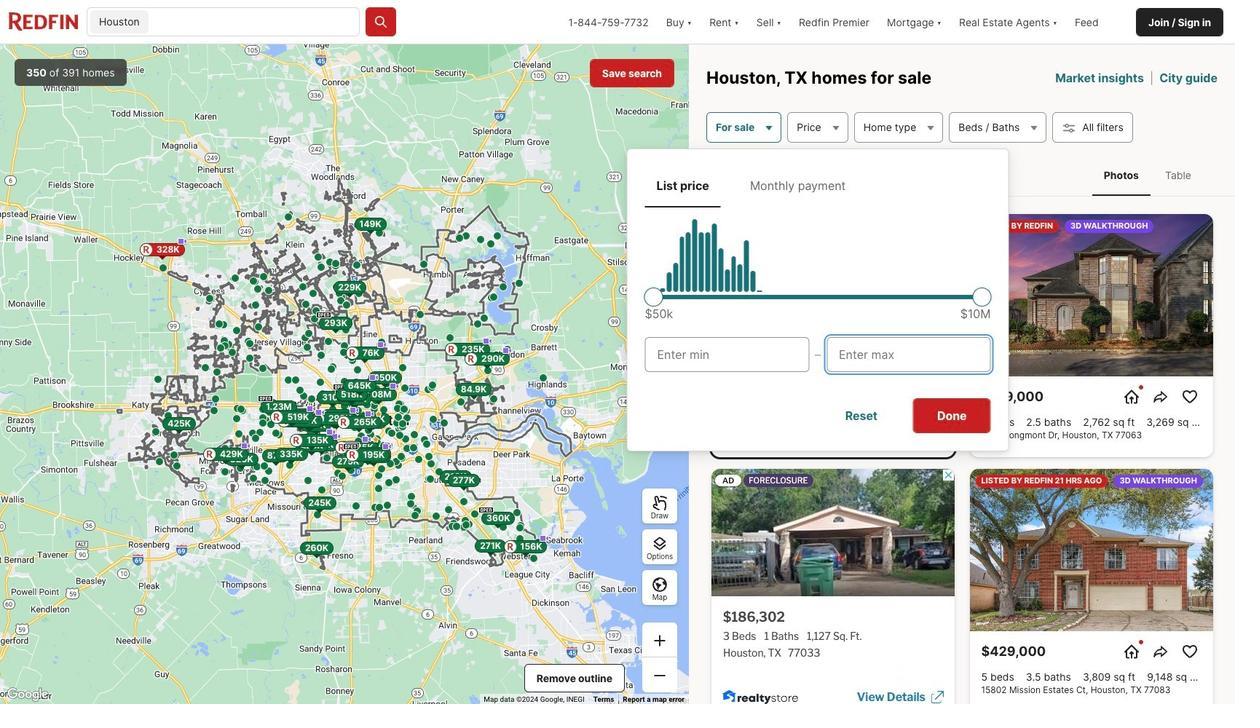 Task type: vqa. For each thing, say whether or not it's contained in the screenshot.
Help
no



Task type: describe. For each thing, give the bounding box(es) containing it.
1 horizontal spatial add home to favorites image
[[1181, 643, 1199, 661]]

submit search image
[[374, 15, 388, 29]]

1 schedule a tour image from the top
[[1123, 388, 1141, 406]]

Enter max text field
[[839, 346, 979, 363]]

maximum price slider
[[973, 288, 992, 307]]

Add home to favorites checkbox
[[1179, 385, 1202, 409]]

1 tab from the left
[[645, 167, 721, 205]]

0 horizontal spatial tab list
[[645, 167, 991, 207]]



Task type: locate. For each thing, give the bounding box(es) containing it.
2 schedule a tour image from the top
[[1123, 643, 1141, 661]]

2 tab from the left
[[739, 167, 858, 205]]

menu
[[627, 148, 1010, 452]]

share home image
[[1152, 643, 1170, 661]]

add home to favorites checkbox for share home icon
[[1179, 640, 1202, 664]]

tab list
[[1078, 154, 1218, 196], [645, 167, 991, 207]]

add home to favorites checkbox right share home icon
[[1179, 640, 1202, 664]]

1 vertical spatial add home to favorites image
[[1181, 643, 1199, 661]]

share home image for top add home to favorites image
[[894, 388, 911, 406]]

Add home to favorites checkbox
[[920, 385, 943, 409], [1179, 640, 1202, 664]]

schedule a tour image left add home to favorites icon
[[1123, 388, 1141, 406]]

0 vertical spatial add home to favorites checkbox
[[920, 385, 943, 409]]

None search field
[[151, 8, 359, 37]]

2 share home image from the left
[[1152, 388, 1170, 406]]

map region
[[0, 44, 689, 705]]

add home to favorites image
[[1181, 388, 1199, 406]]

1 vertical spatial add home to favorites checkbox
[[1179, 640, 1202, 664]]

add home to favorites checkbox down enter max text field
[[920, 385, 943, 409]]

1 horizontal spatial share home image
[[1152, 388, 1170, 406]]

add home to favorites image
[[923, 388, 940, 406], [1181, 643, 1199, 661]]

1 horizontal spatial tab
[[739, 167, 858, 205]]

1 horizontal spatial add home to favorites checkbox
[[1179, 640, 1202, 664]]

share home image
[[894, 388, 911, 406], [1152, 388, 1170, 406]]

add home to favorites checkbox for top add home to favorites image's share home image
[[920, 385, 943, 409]]

share home image for add home to favorites icon
[[1152, 388, 1170, 406]]

1 vertical spatial schedule a tour image
[[1123, 643, 1141, 661]]

1 share home image from the left
[[894, 388, 911, 406]]

0 horizontal spatial share home image
[[894, 388, 911, 406]]

share home image left add home to favorites icon
[[1152, 388, 1170, 406]]

0 vertical spatial schedule a tour image
[[1123, 388, 1141, 406]]

ad element
[[712, 469, 955, 705]]

toggle search results table view tab
[[1154, 157, 1204, 193]]

schedule a tour image left share home icon
[[1123, 643, 1141, 661]]

add home to favorites image right share home icon
[[1181, 643, 1199, 661]]

minimum price slider
[[645, 288, 663, 307]]

schedule a tour image
[[1123, 388, 1141, 406], [1123, 643, 1141, 661]]

0 horizontal spatial add home to favorites image
[[923, 388, 940, 406]]

0 vertical spatial add home to favorites image
[[923, 388, 940, 406]]

add home to favorites image down enter max text field
[[923, 388, 940, 406]]

tab
[[645, 167, 721, 205], [739, 167, 858, 205]]

0 horizontal spatial tab
[[645, 167, 721, 205]]

google image
[[4, 686, 52, 705]]

0 horizontal spatial add home to favorites checkbox
[[920, 385, 943, 409]]

share home image down enter max text field
[[894, 388, 911, 406]]

Enter min text field
[[658, 346, 797, 363]]

toggle search results photos view tab
[[1093, 157, 1151, 193]]

next image
[[932, 287, 949, 304]]

previous image
[[717, 287, 735, 304]]

1 horizontal spatial tab list
[[1078, 154, 1218, 196]]

advertisement image
[[704, 464, 963, 705]]



